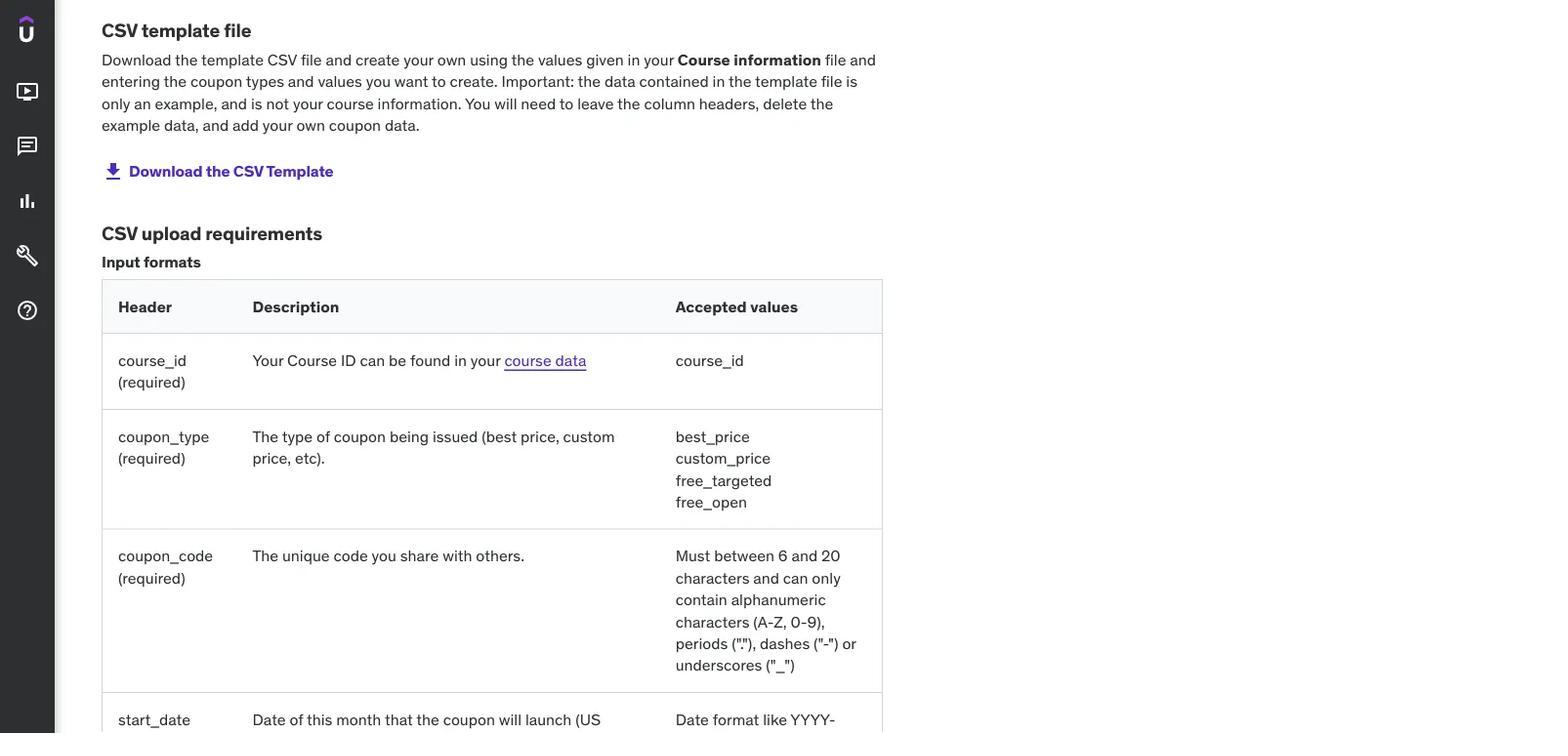 Task type: vqa. For each thing, say whether or not it's contained in the screenshot.
the right the Learn
no



Task type: locate. For each thing, give the bounding box(es) containing it.
2 the from the top
[[253, 546, 279, 566]]

date inside date of this month that the coupon will launch (us pacific time).
[[253, 710, 286, 730]]

the type of coupon being issued (best price, custom price, etc).
[[253, 426, 615, 468]]

0 horizontal spatial course
[[327, 93, 374, 113]]

the down example,
[[206, 161, 230, 181]]

2 vertical spatial values
[[751, 296, 798, 316]]

1 vertical spatial will
[[499, 710, 522, 730]]

(e.g.
[[735, 732, 764, 734]]

and up add
[[221, 93, 247, 113]]

1 vertical spatial download
[[129, 161, 203, 181]]

you
[[465, 93, 491, 113]]

1 horizontal spatial in
[[628, 50, 640, 70]]

month
[[336, 710, 381, 730]]

course left id
[[287, 350, 337, 371]]

will left launch
[[499, 710, 522, 730]]

0 horizontal spatial course
[[287, 350, 337, 371]]

can right id
[[360, 350, 385, 371]]

data.
[[385, 115, 420, 135]]

entering
[[102, 71, 160, 91]]

only
[[102, 93, 130, 113], [812, 568, 841, 588]]

0 horizontal spatial own
[[296, 115, 325, 135]]

coupon up example,
[[190, 71, 243, 91]]

")
[[829, 634, 839, 654]]

download the csv template link
[[102, 148, 334, 195]]

data down given
[[605, 71, 636, 91]]

(required) for coupon_type (required)
[[118, 448, 185, 468]]

information
[[734, 50, 822, 70]]

0 vertical spatial in
[[628, 50, 640, 70]]

types
[[246, 71, 284, 91]]

of up etc).
[[317, 426, 330, 447]]

in inside file and entering the coupon types and values you want to create. important: the data contained in the template file is only an example, and is not your course information. you will need to leave the column headers, delete the example data, and add your own coupon data.
[[713, 71, 726, 91]]

0 horizontal spatial course_id
[[118, 350, 187, 371]]

date inside 'date format like yyyy- mm-dd (e.g. 2022-01-12)'
[[676, 710, 709, 730]]

using
[[470, 50, 508, 70]]

01-
[[811, 732, 834, 734]]

can down 6
[[784, 568, 809, 588]]

template up entering
[[141, 18, 220, 41]]

values up the 'important:'
[[538, 50, 583, 70]]

date of this month that the coupon will launch (us pacific time).
[[253, 710, 601, 734]]

price, right (best
[[521, 426, 560, 447]]

(required) inside course_id (required)
[[118, 372, 185, 392]]

1 horizontal spatial price,
[[521, 426, 560, 447]]

3 (required) from the top
[[118, 568, 185, 588]]

of
[[317, 426, 330, 447], [290, 710, 303, 730]]

0 vertical spatial will
[[495, 93, 517, 113]]

price,
[[521, 426, 560, 447], [253, 448, 291, 468]]

1 vertical spatial of
[[290, 710, 303, 730]]

1 vertical spatial only
[[812, 568, 841, 588]]

0 horizontal spatial only
[[102, 93, 130, 113]]

1 horizontal spatial only
[[812, 568, 841, 588]]

the for the type of coupon being issued (best price, custom price, etc).
[[253, 426, 279, 447]]

etc).
[[295, 448, 325, 468]]

course up contained
[[678, 50, 731, 70]]

1 vertical spatial you
[[372, 546, 397, 566]]

2 (required) from the top
[[118, 448, 185, 468]]

free_targeted
[[676, 470, 772, 490]]

price, down type
[[253, 448, 291, 468]]

to
[[432, 71, 446, 91], [560, 93, 574, 113]]

course down create
[[327, 93, 374, 113]]

you
[[366, 71, 391, 91], [372, 546, 397, 566]]

the left "unique"
[[253, 546, 279, 566]]

csv template file
[[102, 18, 251, 41]]

only inside must between 6 and 20 characters and can only contain alphanumeric characters (a-z, 0-9), periods ("."), dashes ("-") or underscores ("_")
[[812, 568, 841, 588]]

0-
[[791, 612, 808, 632]]

coupon inside the type of coupon being issued (best price, custom price, etc).
[[334, 426, 386, 447]]

information.
[[378, 93, 462, 113]]

(required) up coupon_type
[[118, 372, 185, 392]]

csv up input
[[102, 222, 138, 245]]

0 horizontal spatial to
[[432, 71, 446, 91]]

(required) down coupon_type
[[118, 448, 185, 468]]

and left create
[[326, 50, 352, 70]]

1 vertical spatial can
[[784, 568, 809, 588]]

1 vertical spatial (required)
[[118, 448, 185, 468]]

csv
[[102, 18, 138, 41], [268, 50, 297, 70], [233, 161, 263, 181], [102, 222, 138, 245]]

your right the not
[[293, 93, 323, 113]]

the up example,
[[164, 71, 187, 91]]

contained
[[640, 71, 709, 91]]

in up headers,
[[713, 71, 726, 91]]

of left the this
[[290, 710, 303, 730]]

1 vertical spatial medium image
[[16, 244, 39, 268]]

delete
[[763, 93, 807, 113]]

1 vertical spatial the
[[253, 546, 279, 566]]

0 vertical spatial is
[[847, 71, 858, 91]]

0 horizontal spatial values
[[318, 71, 362, 91]]

2 vertical spatial in
[[455, 350, 467, 371]]

dashes
[[760, 634, 810, 654]]

csv up entering
[[102, 18, 138, 41]]

1 vertical spatial characters
[[676, 612, 750, 632]]

will right the you
[[495, 93, 517, 113]]

coupon_type
[[118, 426, 210, 447]]

1 horizontal spatial course_id
[[676, 350, 744, 371]]

0 vertical spatial you
[[366, 71, 391, 91]]

only down '20' at the right of page
[[812, 568, 841, 588]]

in right given
[[628, 50, 640, 70]]

values down create
[[318, 71, 362, 91]]

the
[[175, 50, 198, 70], [512, 50, 535, 70], [164, 71, 187, 91], [578, 71, 601, 91], [729, 71, 752, 91], [618, 93, 641, 113], [811, 93, 834, 113], [206, 161, 230, 181], [417, 710, 440, 730]]

accepted
[[676, 296, 747, 316]]

data inside file and entering the coupon types and values you want to create. important: the data contained in the template file is only an example, and is not your course information. you will need to leave the column headers, delete the example data, and add your own coupon data.
[[605, 71, 636, 91]]

0 vertical spatial own
[[438, 50, 466, 70]]

(required) for course_id (required)
[[118, 372, 185, 392]]

(best
[[482, 426, 517, 447]]

(required) down coupon_code
[[118, 568, 185, 588]]

own up template
[[296, 115, 325, 135]]

download up entering
[[102, 50, 171, 70]]

1 horizontal spatial course
[[505, 350, 552, 371]]

2 vertical spatial (required)
[[118, 568, 185, 588]]

0 vertical spatial download
[[102, 50, 171, 70]]

is
[[847, 71, 858, 91], [251, 93, 263, 113]]

0 horizontal spatial can
[[360, 350, 385, 371]]

in
[[628, 50, 640, 70], [713, 71, 726, 91], [455, 350, 467, 371]]

medium image
[[16, 80, 39, 104], [102, 160, 125, 183], [16, 190, 39, 213], [16, 299, 39, 323]]

20
[[822, 546, 841, 566]]

date
[[253, 710, 286, 730], [676, 710, 709, 730]]

download down data,
[[129, 161, 203, 181]]

will inside date of this month that the coupon will launch (us pacific time).
[[499, 710, 522, 730]]

2 date from the left
[[676, 710, 709, 730]]

0 vertical spatial values
[[538, 50, 583, 70]]

file right information
[[825, 50, 847, 70]]

course
[[678, 50, 731, 70], [287, 350, 337, 371]]

custom_price
[[676, 448, 771, 468]]

to right need
[[560, 93, 574, 113]]

share
[[400, 546, 439, 566]]

1 vertical spatial template
[[201, 50, 264, 70]]

date up the pacific
[[253, 710, 286, 730]]

csv up the types
[[268, 50, 297, 70]]

1 vertical spatial course
[[287, 350, 337, 371]]

launch
[[526, 710, 572, 730]]

1 horizontal spatial date
[[676, 710, 709, 730]]

course_id for course_id (required)
[[118, 350, 187, 371]]

underscores
[[676, 656, 763, 676]]

accepted values
[[676, 296, 798, 316]]

course inside file and entering the coupon types and values you want to create. important: the data contained in the template file is only an example, and is not your course information. you will need to leave the column headers, delete the example data, and add your own coupon data.
[[327, 93, 374, 113]]

values right accepted at top left
[[751, 296, 798, 316]]

1 vertical spatial in
[[713, 71, 726, 91]]

6
[[779, 546, 788, 566]]

and up the not
[[288, 71, 314, 91]]

1 vertical spatial data
[[556, 350, 587, 371]]

characters up 'contain'
[[676, 568, 750, 588]]

input
[[102, 252, 140, 272]]

dd
[[709, 732, 731, 734]]

template up the types
[[201, 50, 264, 70]]

date format like yyyy- mm-dd (e.g. 2022-01-12)
[[676, 710, 853, 734]]

1 horizontal spatial course
[[678, 50, 731, 70]]

file left create
[[301, 50, 322, 70]]

2 vertical spatial template
[[755, 71, 818, 91]]

the inside the type of coupon being issued (best price, custom price, etc).
[[253, 426, 279, 447]]

best_price custom_price free_targeted free_open
[[676, 426, 772, 512]]

2 horizontal spatial in
[[713, 71, 726, 91]]

you down create
[[366, 71, 391, 91]]

0 horizontal spatial is
[[251, 93, 263, 113]]

0 vertical spatial only
[[102, 93, 130, 113]]

template up the delete in the top of the page
[[755, 71, 818, 91]]

will
[[495, 93, 517, 113], [499, 710, 522, 730]]

can
[[360, 350, 385, 371], [784, 568, 809, 588]]

csv inside 'csv upload requirements input formats'
[[102, 222, 138, 245]]

0 vertical spatial can
[[360, 350, 385, 371]]

course
[[327, 93, 374, 113], [505, 350, 552, 371]]

1 horizontal spatial values
[[538, 50, 583, 70]]

0 vertical spatial the
[[253, 426, 279, 447]]

course up (best
[[505, 350, 552, 371]]

1 characters from the top
[[676, 568, 750, 588]]

will inside file and entering the coupon types and values you want to create. important: the data contained in the template file is only an example, and is not your course information. you will need to leave the column headers, delete the example data, and add your own coupon data.
[[495, 93, 517, 113]]

0 vertical spatial data
[[605, 71, 636, 91]]

0 vertical spatial of
[[317, 426, 330, 447]]

0 horizontal spatial of
[[290, 710, 303, 730]]

data up custom
[[556, 350, 587, 371]]

only inside file and entering the coupon types and values you want to create. important: the data contained in the template file is only an example, and is not your course information. you will need to leave the column headers, delete the example data, and add your own coupon data.
[[102, 93, 130, 113]]

only down entering
[[102, 93, 130, 113]]

0 vertical spatial medium image
[[16, 135, 39, 158]]

0 vertical spatial course
[[327, 93, 374, 113]]

data
[[605, 71, 636, 91], [556, 350, 587, 371]]

1 horizontal spatial data
[[605, 71, 636, 91]]

coupon inside date of this month that the coupon will launch (us pacific time).
[[443, 710, 495, 730]]

you right code
[[372, 546, 397, 566]]

1 horizontal spatial can
[[784, 568, 809, 588]]

date for date format like yyyy- mm-dd (e.g. 2022-01-12)
[[676, 710, 709, 730]]

0 vertical spatial price,
[[521, 426, 560, 447]]

0 vertical spatial characters
[[676, 568, 750, 588]]

to right want
[[432, 71, 446, 91]]

(required) inside coupon_code (required)
[[118, 568, 185, 588]]

the up the 'important:'
[[512, 50, 535, 70]]

1 the from the top
[[253, 426, 279, 447]]

own up create.
[[438, 50, 466, 70]]

2 horizontal spatial values
[[751, 296, 798, 316]]

template
[[141, 18, 220, 41], [201, 50, 264, 70], [755, 71, 818, 91]]

1 horizontal spatial of
[[317, 426, 330, 447]]

2 course_id from the left
[[676, 350, 744, 371]]

course_id for course_id
[[676, 350, 744, 371]]

0 horizontal spatial in
[[455, 350, 467, 371]]

(required)
[[118, 372, 185, 392], [118, 448, 185, 468], [118, 568, 185, 588]]

characters up periods
[[676, 612, 750, 632]]

coupon right that
[[443, 710, 495, 730]]

the left type
[[253, 426, 279, 447]]

your up want
[[404, 50, 434, 70]]

0 horizontal spatial price,
[[253, 448, 291, 468]]

("_")
[[766, 656, 795, 676]]

udemy image
[[20, 16, 108, 49]]

1 vertical spatial is
[[251, 93, 263, 113]]

download for download the csv template
[[129, 161, 203, 181]]

like
[[763, 710, 788, 730]]

course_id down header
[[118, 350, 187, 371]]

1 date from the left
[[253, 710, 286, 730]]

coupon left being
[[334, 426, 386, 447]]

0 horizontal spatial date
[[253, 710, 286, 730]]

file and entering the coupon types and values you want to create. important: the data contained in the template file is only an example, and is not your course information. you will need to leave the column headers, delete the example data, and add your own coupon data.
[[102, 50, 876, 135]]

being
[[390, 426, 429, 447]]

course_id down accepted at top left
[[676, 350, 744, 371]]

("."),
[[732, 634, 757, 654]]

1 course_id from the left
[[118, 350, 187, 371]]

1 vertical spatial price,
[[253, 448, 291, 468]]

the right that
[[417, 710, 440, 730]]

coupon
[[190, 71, 243, 91], [329, 115, 381, 135], [334, 426, 386, 447], [443, 710, 495, 730]]

(required) inside "coupon_type (required)"
[[118, 448, 185, 468]]

1 (required) from the top
[[118, 372, 185, 392]]

date up the mm-
[[676, 710, 709, 730]]

1 vertical spatial own
[[296, 115, 325, 135]]

0 vertical spatial (required)
[[118, 372, 185, 392]]

1 vertical spatial to
[[560, 93, 574, 113]]

0 vertical spatial course
[[678, 50, 731, 70]]

requirements
[[205, 222, 322, 245]]

example,
[[155, 93, 217, 113]]

in right found
[[455, 350, 467, 371]]

1 vertical spatial values
[[318, 71, 362, 91]]

medium image
[[16, 135, 39, 158], [16, 244, 39, 268]]

0 vertical spatial template
[[141, 18, 220, 41]]



Task type: describe. For each thing, give the bounding box(es) containing it.
2 characters from the top
[[676, 612, 750, 632]]

and up alphanumeric
[[754, 568, 780, 588]]

download the template csv file and create your own using the values given in your course information
[[102, 50, 822, 70]]

of inside the type of coupon being issued (best price, custom price, etc).
[[317, 426, 330, 447]]

file down information
[[822, 71, 843, 91]]

(required) for coupon_code (required)
[[118, 568, 185, 588]]

mm-
[[676, 732, 709, 734]]

date for date of this month that the coupon will launch (us pacific time).
[[253, 710, 286, 730]]

issued
[[433, 426, 478, 447]]

want
[[395, 71, 429, 91]]

2 medium image from the top
[[16, 244, 39, 268]]

z,
[[774, 612, 787, 632]]

12)
[[834, 732, 853, 734]]

the up headers,
[[729, 71, 752, 91]]

course_id (required)
[[118, 350, 187, 392]]

code
[[334, 546, 368, 566]]

and right information
[[850, 50, 876, 70]]

course data link
[[505, 350, 587, 371]]

2022-
[[768, 732, 811, 734]]

need
[[521, 93, 556, 113]]

id
[[341, 350, 356, 371]]

the down csv template file
[[175, 50, 198, 70]]

0 vertical spatial to
[[432, 71, 446, 91]]

an
[[134, 93, 151, 113]]

custom
[[563, 426, 615, 447]]

create
[[356, 50, 400, 70]]

1 horizontal spatial own
[[438, 50, 466, 70]]

time).
[[302, 732, 345, 734]]

own inside file and entering the coupon types and values you want to create. important: the data contained in the template file is only an example, and is not your course information. you will need to leave the column headers, delete the example data, and add your own coupon data.
[[296, 115, 325, 135]]

template
[[266, 161, 334, 181]]

be
[[389, 350, 407, 371]]

important:
[[502, 71, 575, 91]]

this
[[307, 710, 333, 730]]

the for the unique code you share with others.
[[253, 546, 279, 566]]

medium image inside download the csv template link
[[102, 160, 125, 183]]

upload
[[141, 222, 201, 245]]

coupon_code (required)
[[118, 546, 213, 588]]

free_open
[[676, 492, 747, 512]]

formats
[[144, 252, 201, 272]]

between
[[714, 546, 775, 566]]

the inside download the csv template link
[[206, 161, 230, 181]]

values inside file and entering the coupon types and values you want to create. important: the data contained in the template file is only an example, and is not your course information. you will need to leave the column headers, delete the example data, and add your own coupon data.
[[318, 71, 362, 91]]

the inside date of this month that the coupon will launch (us pacific time).
[[417, 710, 440, 730]]

can inside must between 6 and 20 characters and can only contain alphanumeric characters (a-z, 0-9), periods ("."), dashes ("-") or underscores ("_")
[[784, 568, 809, 588]]

coupon_type (required)
[[118, 426, 210, 468]]

or
[[843, 634, 857, 654]]

description
[[253, 296, 340, 316]]

contain
[[676, 590, 728, 610]]

headers,
[[699, 93, 760, 113]]

with
[[443, 546, 472, 566]]

and left add
[[203, 115, 229, 135]]

(a-
[[754, 612, 774, 632]]

add
[[233, 115, 259, 135]]

not
[[266, 93, 289, 113]]

your
[[253, 350, 284, 371]]

leave
[[578, 93, 614, 113]]

download for download the template csv file and create your own using the values given in your course information
[[102, 50, 171, 70]]

format
[[713, 710, 760, 730]]

0 horizontal spatial data
[[556, 350, 587, 371]]

the right leave
[[618, 93, 641, 113]]

your course id can be found in your course data
[[253, 350, 587, 371]]

your up contained
[[644, 50, 674, 70]]

data,
[[164, 115, 199, 135]]

csv upload requirements input formats
[[102, 222, 322, 272]]

("-
[[814, 634, 829, 654]]

download the csv template
[[129, 161, 334, 181]]

others.
[[476, 546, 525, 566]]

you inside file and entering the coupon types and values you want to create. important: the data contained in the template file is only an example, and is not your course information. you will need to leave the column headers, delete the example data, and add your own coupon data.
[[366, 71, 391, 91]]

found
[[410, 350, 451, 371]]

1 vertical spatial course
[[505, 350, 552, 371]]

best_price
[[676, 426, 750, 447]]

pacific
[[253, 732, 299, 734]]

that
[[385, 710, 413, 730]]

of inside date of this month that the coupon will launch (us pacific time).
[[290, 710, 303, 730]]

create.
[[450, 71, 498, 91]]

your down the not
[[263, 115, 293, 135]]

alphanumeric
[[732, 590, 826, 610]]

9),
[[808, 612, 825, 632]]

and right 6
[[792, 546, 818, 566]]

the right the delete in the top of the page
[[811, 93, 834, 113]]

file up the types
[[224, 18, 251, 41]]

(us
[[576, 710, 601, 730]]

header
[[118, 296, 172, 316]]

the up leave
[[578, 71, 601, 91]]

template inside file and entering the coupon types and values you want to create. important: the data contained in the template file is only an example, and is not your course information. you will need to leave the column headers, delete the example data, and add your own coupon data.
[[755, 71, 818, 91]]

unique
[[282, 546, 330, 566]]

must
[[676, 546, 711, 566]]

coupon left data.
[[329, 115, 381, 135]]

your right found
[[471, 350, 501, 371]]

1 medium image from the top
[[16, 135, 39, 158]]

1 horizontal spatial is
[[847, 71, 858, 91]]

start_date
[[118, 710, 191, 730]]

given
[[586, 50, 624, 70]]

coupon_code
[[118, 546, 213, 566]]

periods
[[676, 634, 728, 654]]

type
[[282, 426, 313, 447]]

csv down add
[[233, 161, 263, 181]]

must between 6 and 20 characters and can only contain alphanumeric characters (a-z, 0-9), periods ("."), dashes ("-") or underscores ("_")
[[676, 546, 857, 676]]

the unique code you share with others.
[[253, 546, 525, 566]]

column
[[644, 93, 696, 113]]

1 horizontal spatial to
[[560, 93, 574, 113]]

example
[[102, 115, 160, 135]]



